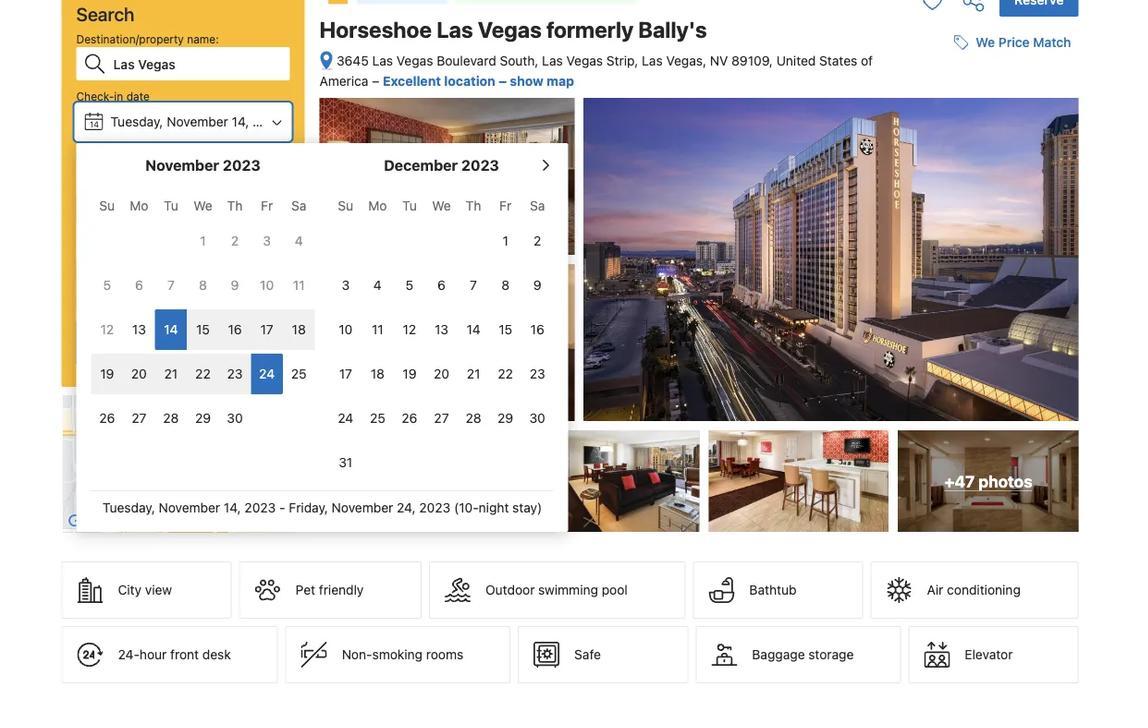 Task type: locate. For each thing, give the bounding box(es) containing it.
0 horizontal spatial united
[[776, 53, 816, 68]]

1 horizontal spatial 3
[[342, 278, 350, 293]]

0 horizontal spatial ·
[[136, 233, 139, 248]]

2 5 from the left
[[406, 278, 413, 293]]

2 fr from the left
[[499, 198, 511, 214]]

19 cell
[[91, 350, 123, 395]]

24 left 25 december 2023 option
[[338, 411, 353, 426]]

sa up 4 november 2023 checkbox
[[291, 198, 306, 214]]

1 su from the left
[[99, 198, 115, 214]]

location down boulevard
[[444, 73, 495, 89]]

we for november 2023
[[193, 198, 212, 214]]

1 horizontal spatial excellent
[[846, 334, 904, 350]]

20 for '20' checkbox
[[434, 367, 449, 382]]

2 · from the left
[[206, 233, 210, 248]]

31 December 2023 checkbox
[[330, 443, 362, 484]]

tuesday,
[[110, 114, 163, 129], [102, 501, 155, 516]]

0 horizontal spatial 1
[[200, 233, 206, 249]]

– down the horseshoe
[[372, 73, 379, 89]]

20 cell
[[123, 350, 155, 395]]

2 adults · 0 children · 1 room button
[[76, 223, 290, 258]]

1 vertical spatial night
[[479, 501, 509, 516]]

2 the from the left
[[981, 176, 1003, 190]]

4 right 3 november 2023 checkbox
[[295, 233, 303, 249]]

11 inside option
[[293, 278, 305, 293]]

21
[[164, 367, 178, 382], [467, 367, 480, 382]]

0 horizontal spatial 6
[[135, 278, 143, 293]]

tu for december 2023
[[402, 198, 417, 214]]

fr up 1 checkbox
[[499, 198, 511, 214]]

24 right 23 november 2023 option
[[259, 367, 275, 382]]

1 9 from the left
[[231, 278, 239, 293]]

1 vertical spatial friday,
[[289, 501, 328, 516]]

1 horizontal spatial vegas
[[478, 17, 542, 43]]

0 horizontal spatial rooms
[[426, 648, 463, 663]]

17 for 17 december 2023 checkbox
[[339, 367, 352, 382]]

1 horizontal spatial search
[[160, 334, 206, 352]]

0 vertical spatial search
[[76, 3, 134, 25]]

1 horizontal spatial 24,
[[397, 501, 416, 516]]

29
[[195, 411, 211, 426], [498, 411, 513, 426]]

0 horizontal spatial grid
[[91, 188, 315, 439]]

10-
[[76, 201, 94, 214]]

reviews
[[983, 137, 1023, 150]]

23 inside option
[[227, 367, 243, 382]]

2 check- from the top
[[76, 145, 114, 158]]

0
[[143, 233, 151, 248]]

23 for 23 november 2023 option
[[227, 367, 243, 382]]

2 horizontal spatial we
[[976, 35, 995, 50]]

1 sa from the left
[[291, 198, 306, 214]]

11 December 2023 checkbox
[[362, 310, 394, 350]]

th down december 2023
[[466, 198, 481, 214]]

9,517
[[952, 137, 980, 150]]

17 cell
[[251, 306, 283, 350]]

rooms up bathrooms
[[878, 176, 913, 190]]

21 cell
[[155, 350, 187, 395]]

destination/property
[[76, 32, 184, 45]]

19 November 2023 checkbox
[[91, 354, 123, 395]]

20 inside option
[[131, 367, 147, 382]]

excellent left location!
[[846, 334, 904, 350]]

swimming
[[538, 583, 598, 598]]

1 tu from the left
[[164, 198, 178, 214]]

0 vertical spatial friday,
[[110, 170, 150, 185]]

3 inside option
[[342, 278, 350, 293]]

0 vertical spatial 10
[[260, 278, 274, 293]]

0 vertical spatial of
[[861, 53, 873, 68]]

9
[[231, 278, 239, 293], [533, 278, 541, 293]]

10 inside checkbox
[[339, 322, 353, 337]]

19 inside cell
[[100, 367, 114, 382]]

tu down december
[[402, 198, 417, 214]]

5 inside 5 december 2023 checkbox
[[406, 278, 413, 293]]

30 right 29 'option'
[[227, 411, 243, 426]]

18 right 17 december 2023 checkbox
[[371, 367, 385, 382]]

0 vertical spatial excellent
[[383, 73, 441, 89]]

0 horizontal spatial 21
[[164, 367, 178, 382]]

1 grid from the left
[[91, 188, 315, 439]]

1 16 from the left
[[228, 322, 242, 337]]

check-
[[76, 90, 114, 103], [76, 145, 114, 158]]

1 5 from the left
[[103, 278, 111, 293]]

0 horizontal spatial su
[[99, 198, 115, 214]]

homes
[[126, 271, 161, 284]]

14, left -
[[224, 501, 241, 516]]

november
[[167, 114, 228, 129], [145, 157, 219, 174], [153, 170, 215, 185], [159, 501, 220, 516], [332, 501, 393, 516]]

14 for 14 option
[[466, 322, 480, 337]]

th up room
[[227, 198, 243, 214]]

0 horizontal spatial sa
[[291, 198, 306, 214]]

29 right 28 november 2023 option
[[195, 411, 211, 426]]

grid
[[91, 188, 315, 439], [330, 188, 553, 484]]

the up beautiful,
[[981, 176, 1003, 190]]

2 29 from the left
[[498, 411, 513, 426]]

1 – from the left
[[372, 73, 379, 89]]

21 inside option
[[164, 367, 178, 382]]

9 for 9 december 2023 option
[[533, 278, 541, 293]]

1 vertical spatial 18
[[371, 367, 385, 382]]

0 horizontal spatial 25
[[291, 367, 307, 382]]

vegas for formerly
[[478, 17, 542, 43]]

30 inside 30 november 2023 option
[[227, 411, 243, 426]]

9 December 2023 checkbox
[[521, 265, 553, 306]]

2 12 from the left
[[403, 322, 416, 337]]

0 horizontal spatial 26
[[99, 411, 115, 426]]

beautiful,
[[947, 190, 999, 204]]

15 December 2023 checkbox
[[489, 310, 521, 350]]

0 vertical spatial 3
[[263, 233, 271, 249]]

i'm traveling for work
[[93, 295, 203, 308]]

2 inside "2" checkbox
[[534, 233, 541, 249]]

28 for 28 november 2023 option
[[163, 411, 179, 426]]

0 horizontal spatial 30
[[227, 411, 243, 426]]

1 th from the left
[[227, 198, 243, 214]]

3 for 3 november 2023 checkbox
[[263, 233, 271, 249]]

baggage
[[752, 648, 805, 663]]

next image
[[1062, 207, 1073, 218]]

13 down traveling on the left of the page
[[132, 322, 146, 337]]

1 horizontal spatial grid
[[330, 188, 553, 484]]

22
[[195, 367, 211, 382], [498, 367, 513, 382]]

27 for 27 december 2023 option
[[434, 411, 449, 426]]

28
[[163, 411, 179, 426], [466, 411, 481, 426]]

1 horizontal spatial su
[[338, 198, 353, 214]]

1 horizontal spatial 22
[[498, 367, 513, 382]]

america
[[319, 73, 368, 89], [979, 286, 1022, 299]]

19 for 19 november 2023 checkbox
[[100, 367, 114, 382]]

18 for 18 december 2023 option
[[371, 367, 385, 382]]

1 inside 2 adults · 0 children · 1 room button
[[213, 233, 219, 248]]

1 26 from the left
[[99, 411, 115, 426]]

13 inside option
[[132, 322, 146, 337]]

0 horizontal spatial 17
[[260, 322, 273, 337]]

1 horizontal spatial 23
[[530, 367, 545, 382]]

6 right 5 december 2023 checkbox
[[437, 278, 446, 293]]

7 up the for
[[167, 278, 175, 293]]

2 9 from the left
[[533, 278, 541, 293]]

map right show
[[547, 73, 574, 89]]

excellent
[[383, 73, 441, 89], [846, 334, 904, 350]]

22 November 2023 checkbox
[[187, 354, 219, 395]]

2 tu from the left
[[402, 198, 417, 214]]

0 vertical spatial 24
[[259, 367, 275, 382]]

0 horizontal spatial 2
[[85, 233, 92, 248]]

25 inside option
[[370, 411, 385, 426]]

14, up november 2023
[[232, 114, 249, 129]]

24, left (10- on the left
[[397, 501, 416, 516]]

20 for the 20 november 2023 option
[[131, 367, 147, 382]]

2 grid from the left
[[330, 188, 553, 484]]

28 inside option
[[163, 411, 179, 426]]

1 vertical spatial map
[[199, 473, 225, 489]]

nv
[[710, 53, 728, 68]]

5 up i'm
[[103, 278, 111, 293]]

1 horizontal spatial 5
[[406, 278, 413, 293]]

7 December 2023 checkbox
[[457, 265, 489, 306]]

1 vertical spatial 3
[[342, 278, 350, 293]]

1 the from the left
[[853, 176, 875, 190]]

scored 9.0 element
[[1030, 327, 1060, 357]]

date right "in"
[[126, 90, 150, 103]]

9 November 2023 checkbox
[[219, 265, 251, 306]]

26
[[99, 411, 115, 426], [402, 411, 417, 426]]

1 horizontal spatial th
[[466, 198, 481, 214]]

friday, down out
[[110, 170, 150, 185]]

1 horizontal spatial tu
[[402, 198, 417, 214]]

2 th from the left
[[466, 198, 481, 214]]

14 December 2023 checkbox
[[457, 310, 489, 350]]

·
[[136, 233, 139, 248], [206, 233, 210, 248]]

12 for 12 november 2023 checkbox
[[100, 322, 114, 337]]

1 vertical spatial excellent
[[846, 334, 904, 350]]

1 vertical spatial 25
[[370, 411, 385, 426]]

20 right 19 december 2023 checkbox
[[434, 367, 449, 382]]

th
[[227, 198, 243, 214], [466, 198, 481, 214]]

22 inside option
[[498, 367, 513, 382]]

2 horizontal spatial 14
[[466, 322, 480, 337]]

1 horizontal spatial 28
[[466, 411, 481, 426]]

excellent down boulevard
[[383, 73, 441, 89]]

0 horizontal spatial 9
[[231, 278, 239, 293]]

2 inside 2 adults · 0 children · 1 room button
[[85, 233, 92, 248]]

21 left 22 december 2023 option
[[467, 367, 480, 382]]

2023
[[253, 114, 284, 129], [223, 157, 261, 174], [461, 157, 499, 174], [241, 170, 272, 185], [244, 501, 276, 516], [419, 501, 451, 516]]

1 horizontal spatial 13
[[435, 322, 448, 337]]

30 inside the 30 december 2023 checkbox
[[529, 411, 545, 426]]

22 right 21 november 2023 option
[[195, 367, 211, 382]]

1 15 from the left
[[196, 322, 210, 337]]

0 vertical spatial 17
[[260, 322, 273, 337]]

of
[[861, 53, 873, 68], [965, 286, 976, 299]]

2023 left (10- on the left
[[419, 501, 451, 516]]

18 inside 'option'
[[292, 322, 306, 337]]

11 inside checkbox
[[372, 322, 383, 337]]

1 vertical spatial 11
[[372, 322, 383, 337]]

2 sa from the left
[[530, 198, 545, 214]]

1 19 from the left
[[100, 367, 114, 382]]

3
[[263, 233, 271, 249], [342, 278, 350, 293]]

30 for 30 november 2023 option
[[227, 411, 243, 426]]

4 inside 4 november 2023 checkbox
[[295, 233, 303, 249]]

2 horizontal spatial 2
[[534, 233, 541, 249]]

2 21 from the left
[[467, 367, 480, 382]]

night left stay
[[94, 201, 120, 214]]

2023 left -
[[244, 501, 276, 516]]

13
[[132, 322, 146, 337], [435, 322, 448, 337]]

city view button
[[61, 562, 232, 620]]

5 right "4" option
[[406, 278, 413, 293]]

1 20 from the left
[[131, 367, 147, 382]]

13 inside checkbox
[[435, 322, 448, 337]]

0 horizontal spatial we
[[193, 198, 212, 214]]

13 December 2023 checkbox
[[426, 310, 457, 350]]

17 inside 17 december 2023 checkbox
[[339, 367, 352, 382]]

1 vertical spatial location
[[853, 205, 898, 219]]

29 for the 29 checkbox on the left bottom
[[498, 411, 513, 426]]

– excellent location – show map
[[372, 73, 574, 89]]

5 December 2023 checkbox
[[394, 265, 426, 306]]

8 for 8 december 2023 option
[[501, 278, 509, 293]]

17 inside 17 checkbox
[[260, 322, 273, 337]]

2 for 2 checkbox
[[231, 233, 239, 249]]

november 2023
[[145, 157, 261, 174]]

29 inside 'option'
[[195, 411, 211, 426]]

12 left 13 december 2023 checkbox
[[403, 322, 416, 337]]

0 horizontal spatial 12
[[100, 322, 114, 337]]

tuesday, november 14, 2023
[[110, 114, 284, 129]]

30
[[227, 411, 243, 426], [529, 411, 545, 426]]

friday, right -
[[289, 501, 328, 516]]

14 down the for
[[164, 322, 178, 337]]

2 inside 2 checkbox
[[231, 233, 239, 249]]

fr up 3 november 2023 checkbox
[[261, 198, 273, 214]]

1 12 from the left
[[100, 322, 114, 337]]

previous image
[[833, 207, 844, 218]]

21 left 22 "option"
[[164, 367, 178, 382]]

16 for 16 november 2023 checkbox
[[228, 322, 242, 337]]

19 right 18 december 2023 option
[[403, 367, 417, 382]]

18 inside option
[[371, 367, 385, 382]]

united down randall
[[891, 286, 926, 299]]

1 vertical spatial states
[[929, 286, 962, 299]]

air conditioning button
[[871, 562, 1079, 620]]

tuesday, for tuesday, november 14, 2023
[[110, 114, 163, 129]]

0 horizontal spatial excellent
[[383, 73, 441, 89]]

3 inside checkbox
[[263, 233, 271, 249]]

17 right 16 november 2023 checkbox
[[260, 322, 273, 337]]

tu for november 2023
[[164, 198, 178, 214]]

25 December 2023 checkbox
[[362, 399, 394, 439]]

tuesday, down show
[[102, 501, 155, 516]]

fr for december 2023
[[499, 198, 511, 214]]

25 right the 24 december 2023 checkbox
[[370, 411, 385, 426]]

th for november
[[227, 198, 243, 214]]

4 December 2023 checkbox
[[362, 265, 394, 306]]

10 for 10 option
[[260, 278, 274, 293]]

24 inside cell
[[259, 367, 275, 382]]

23 inside checkbox
[[530, 367, 545, 382]]

9 inside 9 december 2023 option
[[533, 278, 541, 293]]

2 for "2" checkbox
[[534, 233, 541, 249]]

2 19 from the left
[[403, 367, 417, 382]]

29 November 2023 checkbox
[[187, 399, 219, 439]]

0 vertical spatial 24,
[[218, 170, 237, 185]]

22 inside "option"
[[195, 367, 211, 382]]

november inside button
[[153, 170, 215, 185]]

30 for the 30 december 2023 checkbox on the left bottom of page
[[529, 411, 545, 426]]

2 30 from the left
[[529, 411, 545, 426]]

1 23 from the left
[[227, 367, 243, 382]]

11 November 2023 checkbox
[[283, 265, 315, 306]]

1 vertical spatial 4
[[373, 278, 382, 293]]

23 left 24 november 2023 checkbox
[[227, 367, 243, 382]]

we left price
[[976, 35, 995, 50]]

fr for november 2023
[[261, 198, 273, 214]]

1 21 from the left
[[164, 367, 178, 382]]

the
[[853, 176, 875, 190], [981, 176, 1003, 190]]

16 inside cell
[[228, 322, 242, 337]]

location down bathrooms
[[853, 205, 898, 219]]

2 13 from the left
[[435, 322, 448, 337]]

25 for the 25 checkbox on the left of page
[[291, 367, 307, 382]]

0 horizontal spatial 8
[[199, 278, 207, 293]]

8 December 2023 checkbox
[[489, 265, 521, 306]]

30 December 2023 checkbox
[[521, 399, 553, 439]]

27 November 2023 checkbox
[[123, 399, 155, 439]]

1 mo from the left
[[130, 198, 148, 214]]

7 left 8 december 2023 option
[[470, 278, 477, 293]]

2 15 from the left
[[499, 322, 512, 337]]

1 horizontal spatial mo
[[368, 198, 387, 214]]

0 horizontal spatial 23
[[227, 367, 243, 382]]

24, down tuesday, november 14, 2023
[[218, 170, 237, 185]]

1 December 2023 checkbox
[[489, 221, 521, 262]]

were up "perfect"
[[917, 190, 944, 204]]

sa
[[291, 198, 306, 214], [530, 198, 545, 214]]

room
[[222, 233, 253, 248]]

2 right 1 checkbox
[[534, 233, 541, 249]]

15 inside checkbox
[[499, 322, 512, 337]]

1 horizontal spatial the
[[981, 176, 1003, 190]]

0 horizontal spatial 13
[[132, 322, 146, 337]]

formerly
[[546, 17, 634, 43]]

14 inside option
[[466, 322, 480, 337]]

su right the 10-
[[99, 198, 115, 214]]

&
[[164, 271, 172, 284]]

su up 3 option
[[338, 198, 353, 214]]

tu down the friday, november 24, 2023 button
[[164, 198, 178, 214]]

0 horizontal spatial 24
[[259, 367, 275, 382]]

3 December 2023 checkbox
[[330, 265, 362, 306]]

0 vertical spatial 14,
[[232, 114, 249, 129]]

· left 2 checkbox
[[206, 233, 210, 248]]

the rooms were huge. the bathrooms were beautiful, and the location was perfect
[[853, 176, 1045, 219]]

grid for november
[[91, 188, 315, 439]]

24-hour front desk button
[[61, 627, 278, 684]]

25 inside checkbox
[[291, 367, 307, 382]]

0 horizontal spatial fr
[[261, 198, 273, 214]]

2 27 from the left
[[434, 411, 449, 426]]

las up boulevard
[[437, 17, 473, 43]]

1 for 1 checkbox
[[502, 233, 508, 249]]

date
[[126, 90, 150, 103], [134, 145, 157, 158]]

1 vertical spatial tuesday,
[[102, 501, 155, 516]]

1 13 from the left
[[132, 322, 146, 337]]

15 for "15" checkbox on the top of page
[[499, 322, 512, 337]]

mo for november
[[130, 198, 148, 214]]

1 horizontal spatial united
[[891, 286, 926, 299]]

december
[[384, 157, 458, 174]]

0 horizontal spatial 11
[[293, 278, 305, 293]]

1 for 1 november 2023 option
[[200, 233, 206, 249]]

8 inside option
[[501, 278, 509, 293]]

14 down check-in date
[[90, 119, 99, 129]]

20 inside checkbox
[[434, 367, 449, 382]]

2 22 from the left
[[498, 367, 513, 382]]

5 inside 5 option
[[103, 278, 111, 293]]

entire
[[93, 271, 123, 284]]

1 horizontal spatial 18
[[371, 367, 385, 382]]

12 down i'm
[[100, 322, 114, 337]]

14 inside option
[[164, 322, 178, 337]]

2 7 from the left
[[470, 278, 477, 293]]

sa up "2" checkbox
[[530, 198, 545, 214]]

we price match
[[976, 35, 1071, 50]]

18 right 17 checkbox
[[292, 322, 306, 337]]

0 horizontal spatial night
[[94, 201, 120, 214]]

were
[[916, 176, 943, 190], [917, 190, 944, 204]]

2
[[85, 233, 92, 248], [231, 233, 239, 249], [534, 233, 541, 249]]

30 right the 29 checkbox on the left bottom
[[529, 411, 545, 426]]

1 vertical spatial 24,
[[397, 501, 416, 516]]

26 left 27 november 2023 option
[[99, 411, 115, 426]]

was
[[901, 205, 923, 219]]

we
[[976, 35, 995, 50], [193, 198, 212, 214], [432, 198, 451, 214]]

entire homes & apartments
[[93, 271, 235, 284]]

storage
[[808, 648, 854, 663]]

1 vertical spatial rooms
[[426, 648, 463, 663]]

3 left "4" option
[[342, 278, 350, 293]]

1 horizontal spatial friday,
[[289, 501, 328, 516]]

2023 inside button
[[241, 170, 272, 185]]

1 30 from the left
[[227, 411, 243, 426]]

14 November 2023 checkbox
[[155, 310, 187, 350]]

date right out
[[134, 145, 157, 158]]

mo up 0
[[130, 198, 148, 214]]

20 November 2023 checkbox
[[123, 354, 155, 395]]

united right 89109,
[[776, 53, 816, 68]]

2 20 from the left
[[434, 367, 449, 382]]

fr
[[261, 198, 273, 214], [499, 198, 511, 214]]

1 horizontal spatial –
[[499, 73, 507, 89]]

1 29 from the left
[[195, 411, 211, 426]]

8 right '7' option at the top of the page
[[501, 278, 509, 293]]

we down friday, november 24, 2023
[[193, 198, 212, 214]]

7 for '7' option at the top of the page
[[470, 278, 477, 293]]

1 horizontal spatial rooms
[[878, 176, 913, 190]]

2 28 from the left
[[466, 411, 481, 426]]

check- for out
[[76, 145, 114, 158]]

24 cell
[[251, 350, 283, 395]]

hour
[[140, 648, 167, 663]]

2 adults · 0 children · 1 room
[[85, 233, 253, 248]]

10
[[260, 278, 274, 293], [339, 322, 353, 337]]

1 8 from the left
[[199, 278, 207, 293]]

1 inside 1 november 2023 option
[[200, 233, 206, 249]]

vegas up south,
[[478, 17, 542, 43]]

united
[[776, 53, 816, 68], [891, 286, 926, 299]]

map right on
[[199, 473, 225, 489]]

0 horizontal spatial 29
[[195, 411, 211, 426]]

8 inside option
[[199, 278, 207, 293]]

1 horizontal spatial sa
[[530, 198, 545, 214]]

november for tuesday, november 14, 2023 - friday, november 24, 2023 (10-night stay)
[[159, 501, 220, 516]]

4 for 4 november 2023 checkbox
[[295, 233, 303, 249]]

1 vertical spatial 17
[[339, 367, 352, 382]]

21 inside checkbox
[[467, 367, 480, 382]]

15 inside 15 november 2023 option
[[196, 322, 210, 337]]

2 mo from the left
[[368, 198, 387, 214]]

27 for 27 november 2023 option
[[132, 411, 146, 426]]

20 right 19 november 2023 checkbox
[[131, 367, 147, 382]]

rated good element
[[846, 117, 1023, 139]]

the up bathrooms
[[853, 176, 875, 190]]

0 horizontal spatial 16
[[228, 322, 242, 337]]

9 inside 9 november 2023 checkbox
[[231, 278, 239, 293]]

tuesday, down "in"
[[110, 114, 163, 129]]

27 right 26 checkbox
[[434, 411, 449, 426]]

tu
[[164, 198, 178, 214], [402, 198, 417, 214]]

22 for 22 "option"
[[195, 367, 211, 382]]

non-smoking rooms button
[[285, 627, 511, 684]]

0 horizontal spatial 19
[[100, 367, 114, 382]]

1 6 from the left
[[135, 278, 143, 293]]

the
[[1027, 190, 1045, 204]]

0 horizontal spatial tu
[[164, 198, 178, 214]]

28 right 27 november 2023 option
[[163, 411, 179, 426]]

horseshoe las vegas formerly bally's
[[319, 17, 707, 43]]

14, for tuesday, november 14, 2023
[[232, 114, 249, 129]]

1 inside 1 checkbox
[[502, 233, 508, 249]]

6 up traveling on the left of the page
[[135, 278, 143, 293]]

1 check- from the top
[[76, 90, 114, 103]]

12 November 2023 checkbox
[[91, 310, 123, 350]]

19 left the 20 november 2023 option
[[100, 367, 114, 382]]

6 November 2023 checkbox
[[123, 265, 155, 306]]

· left 0
[[136, 233, 139, 248]]

29 right 28 checkbox
[[498, 411, 513, 426]]

bally's
[[638, 17, 707, 43]]

11
[[293, 278, 305, 293], [372, 322, 383, 337]]

10 inside option
[[260, 278, 274, 293]]

18 for 18 november 2023 'option'
[[292, 322, 306, 337]]

0 horizontal spatial the
[[853, 176, 875, 190]]

1 horizontal spatial 24
[[338, 411, 353, 426]]

18
[[292, 322, 306, 337], [371, 367, 385, 382]]

1 22 from the left
[[195, 367, 211, 382]]

1 vertical spatial 10
[[339, 322, 353, 337]]

1 7 from the left
[[167, 278, 175, 293]]

0 vertical spatial united
[[776, 53, 816, 68]]

7
[[167, 278, 175, 293], [470, 278, 477, 293]]

search section
[[54, 0, 568, 535]]

2 16 from the left
[[530, 322, 544, 337]]

8 up the work in the left top of the page
[[199, 278, 207, 293]]

excellent location – show map button
[[383, 73, 574, 89]]

1 horizontal spatial 12
[[403, 322, 416, 337]]

1 vertical spatial date
[[134, 145, 157, 158]]

13 for the 13 november 2023 option
[[132, 322, 146, 337]]

1 horizontal spatial 1
[[213, 233, 219, 248]]

0 horizontal spatial friday,
[[110, 170, 150, 185]]

10 left 11 december 2023 checkbox
[[339, 322, 353, 337]]

28 inside checkbox
[[466, 411, 481, 426]]

0 horizontal spatial 14
[[90, 119, 99, 129]]

2 su from the left
[[338, 198, 353, 214]]

0 horizontal spatial th
[[227, 198, 243, 214]]

0 vertical spatial 18
[[292, 322, 306, 337]]

night left 'stay)' on the bottom
[[479, 501, 509, 516]]

4 inside "4" option
[[373, 278, 382, 293]]

26 right 25 december 2023 option
[[402, 411, 417, 426]]

3 right room
[[263, 233, 271, 249]]

2 left 3 november 2023 checkbox
[[231, 233, 239, 249]]

9.0
[[1035, 333, 1056, 351]]

23 December 2023 checkbox
[[521, 354, 553, 395]]

0 vertical spatial night
[[94, 201, 120, 214]]

0 vertical spatial america
[[319, 73, 368, 89]]

27 right 26 november 2023 checkbox
[[132, 411, 146, 426]]

su
[[99, 198, 115, 214], [338, 198, 353, 214]]

1 28 from the left
[[163, 411, 179, 426]]

2 26 from the left
[[402, 411, 417, 426]]

4 right 3 option
[[373, 278, 382, 293]]

0 horizontal spatial of
[[861, 53, 873, 68]]

strip,
[[606, 53, 638, 68]]

1 fr from the left
[[261, 198, 273, 214]]

15 down the work in the left top of the page
[[196, 322, 210, 337]]

mo
[[130, 198, 148, 214], [368, 198, 387, 214]]

2 horizontal spatial vegas
[[566, 53, 603, 68]]

2 23 from the left
[[530, 367, 545, 382]]

29 for 29 'option'
[[195, 411, 211, 426]]

tuesday, for tuesday, november 14, 2023 - friday, november 24, 2023 (10-night stay)
[[102, 501, 155, 516]]

23 cell
[[219, 350, 251, 395]]

20
[[131, 367, 147, 382], [434, 367, 449, 382]]

1 horizontal spatial 11
[[372, 322, 383, 337]]

29 inside checkbox
[[498, 411, 513, 426]]

vegas down the horseshoe
[[397, 53, 433, 68]]

2023 up november 2023
[[253, 114, 284, 129]]

14 cell
[[155, 306, 187, 350]]

16 right "15" checkbox on the top of page
[[530, 322, 544, 337]]

0 horizontal spatial 3
[[263, 233, 271, 249]]

16 right 15 november 2023 option
[[228, 322, 242, 337]]

2 8 from the left
[[501, 278, 509, 293]]

date for check-in date
[[126, 90, 150, 103]]

good
[[986, 119, 1023, 137]]

11 right 10 option
[[293, 278, 305, 293]]

smoking
[[372, 648, 423, 663]]

1 horizontal spatial 26
[[402, 411, 417, 426]]

states right 89109,
[[819, 53, 857, 68]]

1 27 from the left
[[132, 411, 146, 426]]

25 right 24 november 2023 checkbox
[[291, 367, 307, 382]]

14,
[[232, 114, 249, 129], [224, 501, 241, 516]]



Task type: describe. For each thing, give the bounding box(es) containing it.
1 horizontal spatial night
[[479, 501, 509, 516]]

las right strip,
[[642, 53, 663, 68]]

-
[[279, 501, 285, 516]]

5 November 2023 checkbox
[[91, 265, 123, 306]]

safe button
[[518, 627, 688, 684]]

click to open map view image
[[319, 51, 333, 72]]

7.7
[[1036, 125, 1055, 143]]

28 December 2023 checkbox
[[457, 399, 489, 439]]

16 for 16 december 2023 checkbox
[[530, 322, 544, 337]]

conditioning
[[947, 583, 1021, 598]]

location!
[[907, 334, 963, 350]]

las up show
[[542, 53, 563, 68]]

traveling
[[112, 295, 157, 308]]

friday, november 24, 2023
[[110, 170, 272, 185]]

1 November 2023 checkbox
[[187, 221, 219, 262]]

desk
[[202, 648, 231, 663]]

+47
[[944, 472, 975, 491]]

out
[[114, 145, 131, 158]]

Where are you going? field
[[106, 47, 290, 80]]

24, inside the friday, november 24, 2023 button
[[218, 170, 237, 185]]

17 November 2023 checkbox
[[251, 310, 283, 350]]

24 for the 24 december 2023 checkbox
[[338, 411, 353, 426]]

search button
[[76, 321, 290, 365]]

11 for 11 december 2023 checkbox
[[372, 322, 383, 337]]

united inside 3645 las vegas boulevard south, las vegas strip, las vegas, nv 89109, united states of america
[[776, 53, 816, 68]]

22 for 22 december 2023 option
[[498, 367, 513, 382]]

check-out date
[[76, 145, 157, 158]]

28 for 28 checkbox
[[466, 411, 481, 426]]

16 December 2023 checkbox
[[521, 310, 553, 350]]

were left the huge.
[[916, 176, 943, 190]]

price
[[998, 35, 1030, 50]]

10 November 2023 checkbox
[[251, 265, 283, 306]]

america inside 3645 las vegas boulevard south, las vegas strip, las vegas, nv 89109, united states of america
[[319, 73, 368, 89]]

26 December 2023 checkbox
[[394, 399, 426, 439]]

las right 3645
[[372, 53, 393, 68]]

apartments
[[175, 271, 235, 284]]

1 vertical spatial united
[[891, 286, 926, 299]]

valign  initial image
[[327, 0, 349, 6]]

pool
[[602, 583, 628, 598]]

vegas,
[[666, 53, 706, 68]]

we price match button
[[946, 26, 1079, 59]]

3645
[[337, 53, 369, 68]]

destination/property name:
[[76, 32, 219, 45]]

15 cell
[[187, 306, 219, 350]]

rooms inside non-smoking rooms button
[[426, 648, 463, 663]]

19 December 2023 checkbox
[[394, 354, 426, 395]]

on
[[180, 473, 195, 489]]

vegas for boulevard
[[397, 53, 433, 68]]

13 for 13 december 2023 checkbox
[[435, 322, 448, 337]]

1 horizontal spatial of
[[965, 286, 976, 299]]

safe
[[574, 648, 601, 663]]

1 vertical spatial america
[[979, 286, 1022, 299]]

13 November 2023 checkbox
[[123, 310, 155, 350]]

24 for 24 november 2023 checkbox
[[259, 367, 275, 382]]

november for friday, november 24, 2023
[[153, 170, 215, 185]]

28 November 2023 checkbox
[[155, 399, 187, 439]]

we for december 2023
[[432, 198, 451, 214]]

10 December 2023 checkbox
[[330, 310, 362, 350]]

tuesday, november 14, 2023 - friday, november 24, 2023 (10-night stay)
[[102, 501, 542, 516]]

21 for 21 november 2023 option
[[164, 367, 178, 382]]

non-smoking rooms
[[342, 648, 463, 663]]

21 for 21 checkbox
[[467, 367, 480, 382]]

24-hour front desk
[[118, 648, 231, 663]]

south,
[[500, 53, 538, 68]]

29 December 2023 checkbox
[[489, 399, 521, 439]]

photos
[[978, 472, 1032, 491]]

18 November 2023 checkbox
[[283, 310, 315, 350]]

boulevard
[[437, 53, 496, 68]]

22 cell
[[187, 350, 219, 395]]

27 December 2023 checkbox
[[426, 399, 457, 439]]

14 for the 14 option
[[164, 322, 178, 337]]

18 December 2023 checkbox
[[362, 354, 394, 395]]

and
[[1003, 190, 1024, 204]]

17 December 2023 checkbox
[[330, 354, 362, 395]]

20 December 2023 checkbox
[[426, 354, 457, 395]]

we inside dropdown button
[[976, 35, 995, 50]]

2023 down tuesday, november 14, 2023
[[223, 157, 261, 174]]

outdoor
[[485, 583, 535, 598]]

show
[[510, 73, 543, 89]]

show
[[143, 473, 176, 489]]

2 November 2023 checkbox
[[219, 221, 251, 262]]

search inside "button"
[[160, 334, 206, 352]]

25 November 2023 checkbox
[[283, 354, 315, 395]]

1 · from the left
[[136, 233, 139, 248]]

12 for 12 december 2023 checkbox
[[403, 322, 416, 337]]

date for check-out date
[[134, 145, 157, 158]]

grid for december
[[330, 188, 553, 484]]

su for december
[[338, 198, 353, 214]]

10-night stay
[[76, 201, 145, 214]]

2 – from the left
[[499, 73, 507, 89]]

city
[[118, 583, 142, 598]]

adults
[[96, 233, 132, 248]]

3 November 2023 checkbox
[[251, 221, 283, 262]]

9 for 9 november 2023 checkbox
[[231, 278, 239, 293]]

i'm
[[93, 295, 109, 308]]

huge.
[[946, 176, 978, 190]]

sa for december 2023
[[530, 198, 545, 214]]

4 November 2023 checkbox
[[283, 221, 315, 262]]

pet
[[296, 583, 315, 598]]

bathrooms
[[853, 190, 913, 204]]

th for december
[[466, 198, 481, 214]]

2023 right december
[[461, 157, 499, 174]]

good 9,517 reviews
[[952, 119, 1023, 150]]

11 for 11 option
[[293, 278, 305, 293]]

city view
[[118, 583, 172, 598]]

children
[[154, 233, 202, 248]]

baggage storage button
[[696, 627, 901, 684]]

23 for "23" checkbox
[[530, 367, 545, 382]]

air
[[927, 583, 943, 598]]

12 December 2023 checkbox
[[394, 310, 426, 350]]

8 November 2023 checkbox
[[187, 265, 219, 306]]

friendly
[[319, 583, 364, 598]]

elevator button
[[908, 627, 1079, 684]]

2 December 2023 checkbox
[[521, 221, 553, 262]]

7 November 2023 checkbox
[[155, 265, 187, 306]]

19 for 19 december 2023 checkbox
[[403, 367, 417, 382]]

december 2023
[[384, 157, 499, 174]]

23 November 2023 checkbox
[[219, 354, 251, 395]]

22 December 2023 checkbox
[[489, 354, 521, 395]]

perfect
[[926, 205, 967, 219]]

name:
[[187, 32, 219, 45]]

16 cell
[[219, 306, 251, 350]]

7 for '7' option
[[167, 278, 175, 293]]

show on map
[[143, 473, 225, 489]]

view
[[145, 583, 172, 598]]

1 horizontal spatial states
[[929, 286, 962, 299]]

5 for 5 option
[[103, 278, 111, 293]]

24 December 2023 checkbox
[[330, 399, 362, 439]]

26 November 2023 checkbox
[[91, 399, 123, 439]]

5 for 5 december 2023 checkbox
[[406, 278, 413, 293]]

pet friendly button
[[239, 562, 422, 620]]

scored 7.7 element
[[1030, 119, 1060, 149]]

10 for 10 checkbox
[[339, 322, 353, 337]]

30 November 2023 checkbox
[[219, 399, 251, 439]]

work
[[178, 295, 203, 308]]

26 for 26 checkbox
[[402, 411, 417, 426]]

21 December 2023 checkbox
[[457, 354, 489, 395]]

15 for 15 november 2023 option
[[196, 322, 210, 337]]

stay)
[[512, 501, 542, 516]]

front
[[170, 648, 199, 663]]

21 November 2023 checkbox
[[155, 354, 187, 395]]

31
[[339, 455, 353, 471]]

match
[[1033, 35, 1071, 50]]

89109,
[[732, 53, 773, 68]]

2 6 from the left
[[437, 278, 446, 293]]

3645 las vegas boulevard south, las vegas strip, las vegas, nv 89109, united states of america
[[319, 53, 873, 89]]

sa for november 2023
[[291, 198, 306, 214]]

air conditioning
[[927, 583, 1021, 598]]

map inside search section
[[199, 473, 225, 489]]

15 November 2023 checkbox
[[187, 310, 219, 350]]

6 December 2023 checkbox
[[426, 265, 457, 306]]

of inside 3645 las vegas boulevard south, las vegas strip, las vegas, nv 89109, united states of america
[[861, 53, 873, 68]]

0 horizontal spatial location
[[444, 73, 495, 89]]

for
[[160, 295, 175, 308]]

horseshoe
[[319, 17, 432, 43]]

25 for 25 december 2023 option
[[370, 411, 385, 426]]

18 cell
[[283, 306, 315, 350]]

pet friendly
[[296, 583, 364, 598]]

8 for 8 option on the top
[[199, 278, 207, 293]]

november for tuesday, november 14, 2023
[[167, 114, 228, 129]]

3 for 3 option
[[342, 278, 350, 293]]

14, for tuesday, november 14, 2023 - friday, november 24, 2023 (10-night stay)
[[224, 501, 241, 516]]

0 horizontal spatial search
[[76, 3, 134, 25]]

0 vertical spatial map
[[547, 73, 574, 89]]

outdoor swimming pool button
[[429, 562, 686, 620]]

16 November 2023 checkbox
[[219, 310, 251, 350]]

mo for december
[[368, 198, 387, 214]]

rooms inside the rooms were huge. the bathrooms were beautiful, and the location was perfect
[[878, 176, 913, 190]]

bathtub button
[[693, 562, 863, 620]]

su for november
[[99, 198, 115, 214]]

24 November 2023 checkbox
[[251, 354, 283, 395]]

check-in date
[[76, 90, 150, 103]]

baggage storage
[[752, 648, 854, 663]]

17 for 17 checkbox
[[260, 322, 273, 337]]

states inside 3645 las vegas boulevard south, las vegas strip, las vegas, nv 89109, united states of america
[[819, 53, 857, 68]]

26 for 26 november 2023 checkbox
[[99, 411, 115, 426]]

elevator
[[965, 648, 1013, 663]]

check- for in
[[76, 90, 114, 103]]

4 for "4" option
[[373, 278, 382, 293]]

friday, inside the friday, november 24, 2023 button
[[110, 170, 150, 185]]

bathtub
[[749, 583, 797, 598]]

location inside the rooms were huge. the bathrooms were beautiful, and the location was perfect
[[853, 205, 898, 219]]

(10-
[[454, 501, 479, 516]]

in
[[114, 90, 123, 103]]



Task type: vqa. For each thing, say whether or not it's contained in the screenshot.
right 29
yes



